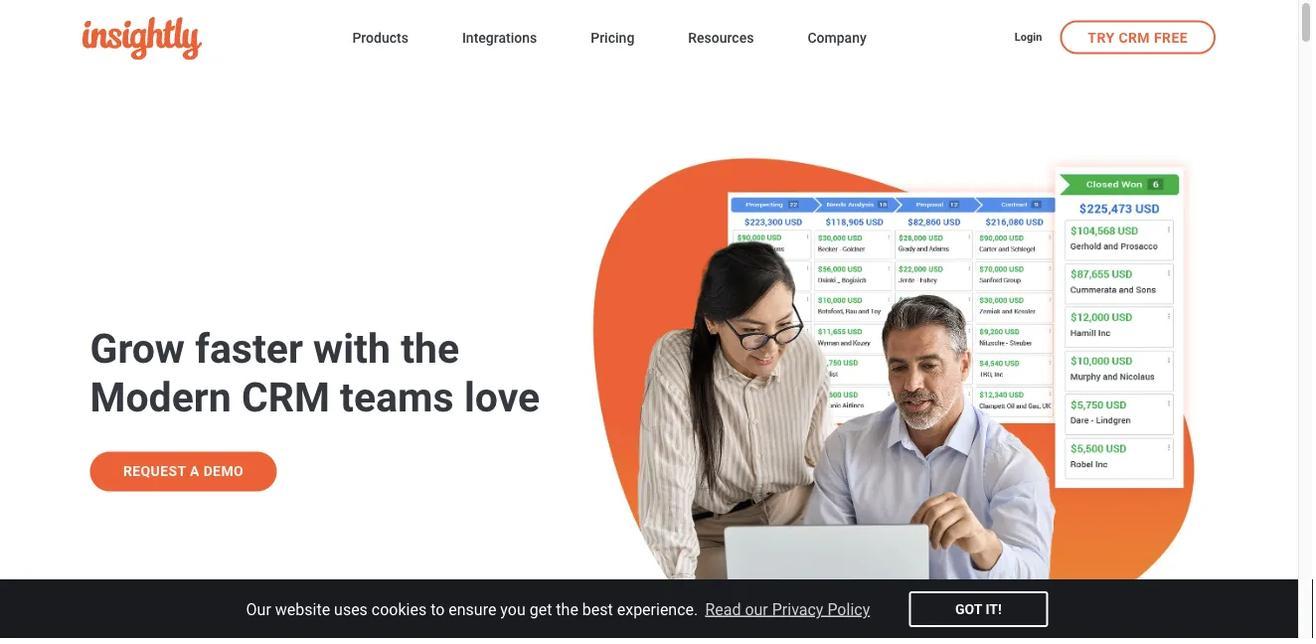 Task type: describe. For each thing, give the bounding box(es) containing it.
login
[[1015, 31, 1043, 43]]

try crm free link
[[1061, 20, 1216, 54]]

with
[[313, 325, 391, 373]]

free
[[1155, 29, 1189, 46]]

policy
[[828, 600, 871, 619]]

privacy
[[773, 600, 824, 619]]

crm inside button
[[1119, 29, 1151, 46]]

get
[[530, 600, 552, 619]]

website
[[275, 600, 330, 619]]

try crm free
[[1089, 29, 1189, 46]]

faster
[[195, 325, 303, 373]]

cookieconsent dialog
[[0, 580, 1299, 640]]

read our privacy policy button
[[702, 595, 874, 625]]

company
[[808, 30, 867, 46]]

got it!
[[956, 601, 1002, 618]]

grow faster with the modern crm teams love
[[90, 325, 540, 422]]

company link
[[808, 26, 867, 53]]

resources link
[[689, 26, 754, 53]]

try crm free button
[[1061, 20, 1216, 54]]

crm inside grow faster with the modern crm teams love
[[242, 374, 330, 422]]

you
[[501, 600, 526, 619]]

products link
[[353, 26, 409, 53]]

request
[[123, 463, 186, 480]]

pricing link
[[591, 26, 635, 53]]

insightly logo image
[[83, 17, 202, 60]]



Task type: locate. For each thing, give the bounding box(es) containing it.
0 vertical spatial crm
[[1119, 29, 1151, 46]]

it!
[[986, 601, 1002, 618]]

1 vertical spatial the
[[556, 600, 579, 619]]

request a demo link
[[90, 452, 277, 492]]

demo
[[204, 463, 244, 480]]

integrations
[[462, 30, 537, 46]]

pricing
[[591, 30, 635, 46]]

crm down faster
[[242, 374, 330, 422]]

the inside cookieconsent dialog
[[556, 600, 579, 619]]

our website uses cookies to ensure you get the best experience. read our privacy policy
[[246, 600, 871, 619]]

a
[[190, 463, 200, 480]]

1 vertical spatial crm
[[242, 374, 330, 422]]

grow
[[90, 325, 185, 373]]

to
[[431, 600, 445, 619]]

teams
[[340, 374, 454, 422]]

try
[[1089, 29, 1116, 46]]

integrations link
[[462, 26, 537, 53]]

uses
[[334, 600, 368, 619]]

read
[[706, 600, 741, 619]]

0 horizontal spatial crm
[[242, 374, 330, 422]]

got
[[956, 601, 983, 618]]

best
[[583, 600, 613, 619]]

request a demo
[[123, 463, 244, 480]]

products
[[353, 30, 409, 46]]

got it! button
[[910, 592, 1049, 628]]

the right 'get'
[[556, 600, 579, 619]]

login link
[[1015, 30, 1043, 47]]

0 horizontal spatial the
[[401, 325, 460, 373]]

crm right try
[[1119, 29, 1151, 46]]

the
[[401, 325, 460, 373], [556, 600, 579, 619]]

cookies
[[372, 600, 427, 619]]

love
[[464, 374, 540, 422]]

the up teams
[[401, 325, 460, 373]]

our
[[745, 600, 769, 619]]

1 horizontal spatial crm
[[1119, 29, 1151, 46]]

our
[[246, 600, 271, 619]]

ensure
[[449, 600, 497, 619]]

1 horizontal spatial the
[[556, 600, 579, 619]]

home banner businessman 2023 v3 image
[[589, 129, 1224, 640]]

resources
[[689, 30, 754, 46]]

modern
[[90, 374, 232, 422]]

the inside grow faster with the modern crm teams love
[[401, 325, 460, 373]]

experience.
[[617, 600, 699, 619]]

0 vertical spatial the
[[401, 325, 460, 373]]

insightly logo link
[[83, 17, 321, 60]]

crm
[[1119, 29, 1151, 46], [242, 374, 330, 422]]



Task type: vqa. For each thing, say whether or not it's contained in the screenshot.
Modern
yes



